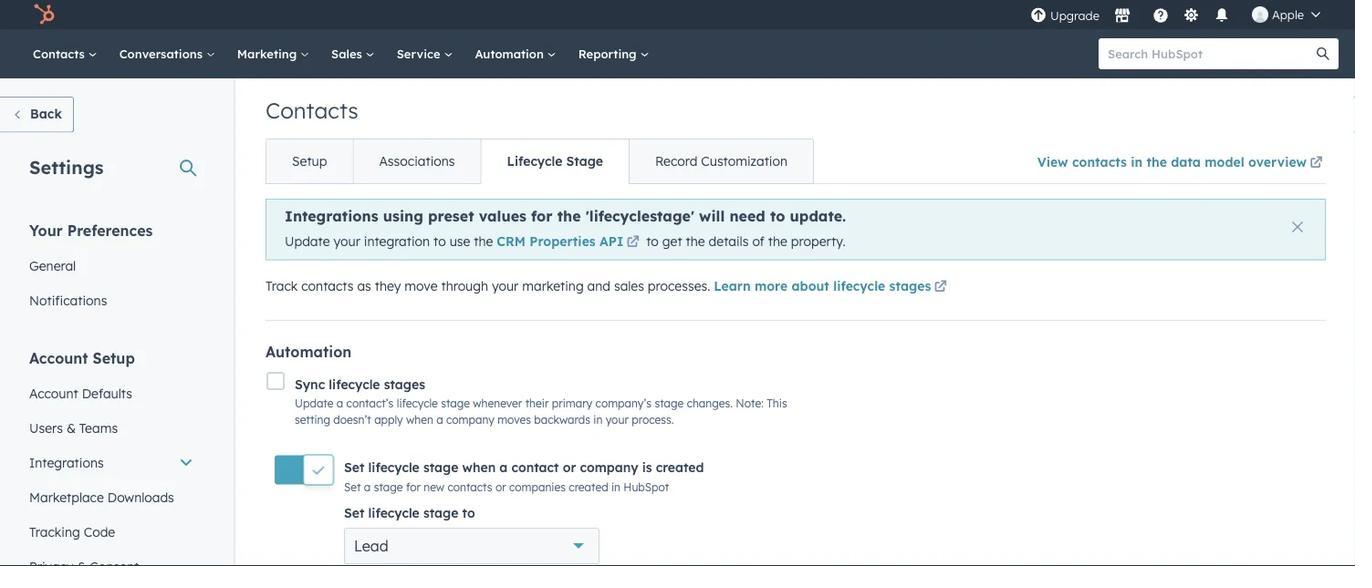 Task type: describe. For each thing, give the bounding box(es) containing it.
customization
[[701, 153, 788, 169]]

when inside set lifecycle stage when a contact or company is created set a stage for new contacts or companies created in hubspot
[[462, 460, 496, 476]]

whenever
[[473, 397, 522, 411]]

preset
[[428, 207, 474, 225]]

setting
[[295, 413, 330, 427]]

companies
[[509, 480, 566, 494]]

view
[[1038, 154, 1069, 170]]

close image
[[1293, 222, 1304, 233]]

associations link
[[353, 140, 481, 183]]

processes.
[[648, 278, 711, 294]]

update inside sync lifecycle stages update a contact's lifecycle stage whenever their primary company's stage changes. note: this setting doesn't apply when a company moves backwards in your process.
[[295, 397, 334, 411]]

2 set from the top
[[344, 480, 361, 494]]

a up set lifecycle stage to
[[364, 480, 371, 494]]

in inside set lifecycle stage when a contact or company is created set a stage for new contacts or companies created in hubspot
[[612, 480, 621, 494]]

apply
[[374, 413, 403, 427]]

setup inside 'link'
[[292, 153, 327, 169]]

contacts for as
[[301, 278, 354, 294]]

back
[[30, 106, 62, 122]]

navigation containing setup
[[266, 139, 814, 184]]

lifecycle for sync lifecycle stages update a contact's lifecycle stage whenever their primary company's stage changes. note: this setting doesn't apply when a company moves backwards in your process.
[[329, 377, 380, 392]]

overview
[[1249, 154, 1307, 170]]

contact's
[[347, 397, 394, 411]]

your preferences element
[[18, 220, 204, 318]]

the for update your integration to use the
[[474, 234, 493, 250]]

lifecycle right about
[[834, 278, 886, 294]]

service
[[397, 46, 444, 61]]

set lifecycle stage to
[[344, 506, 475, 522]]

integrations using preset values for the 'lifecyclestage' will need to update. alert
[[266, 199, 1326, 261]]

update inside alert
[[285, 234, 330, 250]]

account defaults link
[[18, 377, 204, 411]]

account defaults
[[29, 386, 132, 402]]

hubspot link
[[22, 4, 68, 26]]

setup link
[[267, 140, 353, 183]]

to up "lead" popup button
[[462, 506, 475, 522]]

marketplace downloads
[[29, 490, 174, 506]]

sync
[[295, 377, 325, 392]]

search button
[[1308, 38, 1339, 69]]

contacts for in
[[1073, 154, 1127, 170]]

0 vertical spatial created
[[656, 460, 704, 476]]

for inside set lifecycle stage when a contact or company is created set a stage for new contacts or companies created in hubspot
[[406, 480, 421, 494]]

contact
[[512, 460, 559, 476]]

marketing
[[522, 278, 584, 294]]

1 horizontal spatial stages
[[890, 278, 931, 294]]

update your integration to use the
[[285, 234, 497, 250]]

set for set lifecycle stage when a contact or company is created set a stage for new contacts or companies created in hubspot
[[344, 460, 365, 476]]

sales link
[[320, 29, 386, 79]]

1 horizontal spatial your
[[492, 278, 519, 294]]

values
[[479, 207, 527, 225]]

marketplaces button
[[1104, 0, 1142, 29]]

to get the details of the property.
[[643, 234, 846, 250]]

help image
[[1153, 8, 1169, 25]]

track contacts as they move through your marketing and sales processes.
[[266, 278, 714, 294]]

0 horizontal spatial contacts
[[33, 46, 88, 61]]

moves
[[498, 413, 531, 427]]

lead button
[[344, 528, 600, 565]]

notifications link
[[18, 283, 204, 318]]

property.
[[791, 234, 846, 250]]

reporting
[[579, 46, 640, 61]]

learn more about lifecycle stages link
[[714, 277, 951, 299]]

move
[[405, 278, 438, 294]]

general
[[29, 258, 76, 274]]

data
[[1171, 154, 1201, 170]]

settings image
[[1184, 8, 1200, 24]]

0 vertical spatial in
[[1131, 154, 1143, 170]]

settings
[[29, 156, 104, 178]]

update.
[[790, 207, 846, 225]]

apple
[[1273, 7, 1305, 22]]

about
[[792, 278, 830, 294]]

stage left "whenever"
[[441, 397, 470, 411]]

lifecycle for set lifecycle stage when a contact or company is created set a stage for new contacts or companies created in hubspot
[[368, 460, 420, 476]]

their
[[526, 397, 549, 411]]

0 horizontal spatial or
[[496, 480, 506, 494]]

new
[[424, 480, 445, 494]]

more
[[755, 278, 788, 294]]

track
[[266, 278, 298, 294]]

set lifecycle stage when a contact or company is created set a stage for new contacts or companies created in hubspot
[[344, 460, 704, 494]]

stage up set lifecycle stage to
[[374, 480, 403, 494]]

stage
[[566, 153, 603, 169]]

doesn't
[[334, 413, 371, 427]]

code
[[84, 524, 115, 540]]

'lifecyclestage'
[[586, 207, 695, 225]]

reporting link
[[568, 29, 660, 79]]

the left "data"
[[1147, 154, 1168, 170]]

the for integrations using preset values for the 'lifecyclestage' will need to update.
[[558, 207, 581, 225]]

1 vertical spatial automation
[[266, 343, 352, 362]]

lifecycle for set lifecycle stage to
[[368, 506, 420, 522]]

stage up new
[[423, 460, 459, 476]]

hubspot
[[624, 480, 669, 494]]

associations
[[379, 153, 455, 169]]

apple button
[[1242, 0, 1332, 29]]

learn
[[714, 278, 751, 294]]

model
[[1205, 154, 1245, 170]]

your inside sync lifecycle stages update a contact's lifecycle stage whenever their primary company's stage changes. note: this setting doesn't apply when a company moves backwards in your process.
[[606, 413, 629, 427]]

a right "apply"
[[437, 413, 443, 427]]

conversations link
[[108, 29, 226, 79]]

sync lifecycle stages update a contact's lifecycle stage whenever their primary company's stage changes. note: this setting doesn't apply when a company moves backwards in your process.
[[295, 377, 788, 427]]

as
[[357, 278, 371, 294]]

tracking code
[[29, 524, 115, 540]]

this
[[767, 397, 788, 411]]

use
[[450, 234, 470, 250]]



Task type: vqa. For each thing, say whether or not it's contained in the screenshot.
'NOTIFICATIONS' link
yes



Task type: locate. For each thing, give the bounding box(es) containing it.
process.
[[632, 413, 674, 427]]

1 set from the top
[[344, 460, 365, 476]]

lifecycle down "apply"
[[368, 460, 420, 476]]

account setup
[[29, 349, 135, 367]]

integrations up marketplace
[[29, 455, 104, 471]]

the up properties at the left top of the page
[[558, 207, 581, 225]]

0 horizontal spatial automation
[[266, 343, 352, 362]]

link opens in a new window image
[[1310, 152, 1323, 174], [627, 235, 640, 253], [627, 237, 640, 250], [935, 277, 947, 299], [935, 281, 947, 294]]

contacts down hubspot link
[[33, 46, 88, 61]]

1 vertical spatial setup
[[93, 349, 135, 367]]

1 horizontal spatial for
[[531, 207, 553, 225]]

to
[[770, 207, 786, 225], [434, 234, 446, 250], [647, 234, 659, 250], [462, 506, 475, 522]]

search image
[[1317, 47, 1330, 60]]

1 vertical spatial when
[[462, 460, 496, 476]]

integrations for integrations
[[29, 455, 104, 471]]

contacts inside set lifecycle stage when a contact or company is created set a stage for new contacts or companies created in hubspot
[[448, 480, 493, 494]]

your
[[29, 221, 63, 240]]

0 horizontal spatial company
[[446, 413, 495, 427]]

0 vertical spatial integrations
[[285, 207, 379, 225]]

or right contact
[[563, 460, 576, 476]]

lifecycle stage
[[507, 153, 603, 169]]

hubspot image
[[33, 4, 55, 26]]

the
[[1147, 154, 1168, 170], [558, 207, 581, 225], [474, 234, 493, 250], [686, 234, 705, 250], [769, 234, 788, 250]]

1 vertical spatial update
[[295, 397, 334, 411]]

contacts right new
[[448, 480, 493, 494]]

preferences
[[67, 221, 153, 240]]

they
[[375, 278, 401, 294]]

link opens in a new window image
[[1310, 157, 1323, 170]]

0 horizontal spatial in
[[594, 413, 603, 427]]

update up track
[[285, 234, 330, 250]]

1 account from the top
[[29, 349, 88, 367]]

lifecycle up contact's
[[329, 377, 380, 392]]

created
[[656, 460, 704, 476], [569, 480, 609, 494]]

1 horizontal spatial company
[[580, 460, 639, 476]]

stage down new
[[423, 506, 459, 522]]

0 vertical spatial for
[[531, 207, 553, 225]]

get
[[663, 234, 683, 250]]

account for account defaults
[[29, 386, 78, 402]]

2 vertical spatial your
[[606, 413, 629, 427]]

integrations button
[[18, 446, 204, 481]]

1 vertical spatial in
[[594, 413, 603, 427]]

created right companies
[[569, 480, 609, 494]]

in down company's
[[594, 413, 603, 427]]

0 vertical spatial update
[[285, 234, 330, 250]]

marketplace
[[29, 490, 104, 506]]

general link
[[18, 249, 204, 283]]

2 horizontal spatial contacts
[[1073, 154, 1127, 170]]

0 vertical spatial contacts
[[33, 46, 88, 61]]

0 horizontal spatial contacts
[[301, 278, 354, 294]]

of
[[753, 234, 765, 250]]

1 vertical spatial contacts
[[266, 97, 359, 124]]

defaults
[[82, 386, 132, 402]]

account up users
[[29, 386, 78, 402]]

the right get
[[686, 234, 705, 250]]

0 horizontal spatial created
[[569, 480, 609, 494]]

1 horizontal spatial in
[[612, 480, 621, 494]]

the for to get the details of the property.
[[769, 234, 788, 250]]

contacts left as
[[301, 278, 354, 294]]

2 horizontal spatial your
[[606, 413, 629, 427]]

2 vertical spatial in
[[612, 480, 621, 494]]

contacts
[[1073, 154, 1127, 170], [301, 278, 354, 294], [448, 480, 493, 494]]

stage up 'process.'
[[655, 397, 684, 411]]

for up crm properties api at the top left
[[531, 207, 553, 225]]

1 horizontal spatial contacts
[[448, 480, 493, 494]]

1 vertical spatial your
[[492, 278, 519, 294]]

sales
[[614, 278, 644, 294]]

note:
[[736, 397, 764, 411]]

downloads
[[107, 490, 174, 506]]

1 horizontal spatial setup
[[292, 153, 327, 169]]

backwards
[[534, 413, 591, 427]]

your right through
[[492, 278, 519, 294]]

link opens in a new window image inside view contacts in the data model overview link
[[1310, 152, 1323, 174]]

to left get
[[647, 234, 659, 250]]

users
[[29, 420, 63, 436]]

or left companies
[[496, 480, 506, 494]]

1 vertical spatial created
[[569, 480, 609, 494]]

integrations down setup 'link'
[[285, 207, 379, 225]]

company down "whenever"
[[446, 413, 495, 427]]

your inside integrations using preset values for the 'lifecyclestage' will need to update. alert
[[334, 234, 360, 250]]

update up the setting
[[295, 397, 334, 411]]

0 vertical spatial setup
[[292, 153, 327, 169]]

account setup element
[[18, 348, 204, 567]]

created right is
[[656, 460, 704, 476]]

marketplace downloads link
[[18, 481, 204, 515]]

a left contact
[[500, 460, 508, 476]]

account for account setup
[[29, 349, 88, 367]]

the right use
[[474, 234, 493, 250]]

contacts up setup 'link'
[[266, 97, 359, 124]]

1 vertical spatial company
[[580, 460, 639, 476]]

help button
[[1146, 0, 1177, 29]]

1 vertical spatial set
[[344, 480, 361, 494]]

1 horizontal spatial automation
[[475, 46, 548, 61]]

upgrade image
[[1031, 8, 1047, 24]]

0 horizontal spatial integrations
[[29, 455, 104, 471]]

1 vertical spatial for
[[406, 480, 421, 494]]

automation up 'sync'
[[266, 343, 352, 362]]

0 horizontal spatial for
[[406, 480, 421, 494]]

sales
[[331, 46, 366, 61]]

bob builder image
[[1253, 6, 1269, 23]]

users & teams
[[29, 420, 118, 436]]

automation right service link
[[475, 46, 548, 61]]

integrations
[[285, 207, 379, 225], [29, 455, 104, 471]]

contacts link
[[22, 29, 108, 79]]

0 vertical spatial automation
[[475, 46, 548, 61]]

lifecycle
[[507, 153, 563, 169]]

notifications image
[[1214, 8, 1231, 25]]

crm properties api
[[497, 234, 624, 250]]

when
[[406, 413, 433, 427], [462, 460, 496, 476]]

settings link
[[1180, 5, 1203, 24]]

0 vertical spatial your
[[334, 234, 360, 250]]

company's
[[596, 397, 652, 411]]

your down company's
[[606, 413, 629, 427]]

through
[[441, 278, 488, 294]]

0 vertical spatial stages
[[890, 278, 931, 294]]

changes.
[[687, 397, 733, 411]]

to right need
[[770, 207, 786, 225]]

set for set lifecycle stage to
[[344, 506, 365, 522]]

when inside sync lifecycle stages update a contact's lifecycle stage whenever their primary company's stage changes. note: this setting doesn't apply when a company moves backwards in your process.
[[406, 413, 433, 427]]

stages inside sync lifecycle stages update a contact's lifecycle stage whenever their primary company's stage changes. note: this setting doesn't apply when a company moves backwards in your process.
[[384, 377, 425, 392]]

lifecycle inside set lifecycle stage when a contact or company is created set a stage for new contacts or companies created in hubspot
[[368, 460, 420, 476]]

1 horizontal spatial or
[[563, 460, 576, 476]]

0 vertical spatial company
[[446, 413, 495, 427]]

menu containing apple
[[1029, 0, 1334, 29]]

to left use
[[434, 234, 446, 250]]

integrations using preset values for the 'lifecyclestage' will need to update.
[[285, 207, 846, 225]]

1 vertical spatial account
[[29, 386, 78, 402]]

integrations for integrations using preset values for the 'lifecyclestage' will need to update.
[[285, 207, 379, 225]]

3 set from the top
[[344, 506, 365, 522]]

service link
[[386, 29, 464, 79]]

account
[[29, 349, 88, 367], [29, 386, 78, 402]]

notifications button
[[1207, 0, 1238, 29]]

contacts
[[33, 46, 88, 61], [266, 97, 359, 124]]

lifecycle up lead
[[368, 506, 420, 522]]

automation link
[[464, 29, 568, 79]]

for inside integrations using preset values for the 'lifecyclestage' will need to update. alert
[[531, 207, 553, 225]]

the right of
[[769, 234, 788, 250]]

1 vertical spatial stages
[[384, 377, 425, 392]]

account up account defaults
[[29, 349, 88, 367]]

record customization link
[[629, 140, 813, 183]]

0 vertical spatial contacts
[[1073, 154, 1127, 170]]

link opens in a new window image inside learn more about lifecycle stages link
[[935, 281, 947, 294]]

marketplaces image
[[1115, 8, 1131, 25]]

lifecycle up "apply"
[[397, 397, 438, 411]]

record customization
[[656, 153, 788, 169]]

in left "data"
[[1131, 154, 1143, 170]]

1 vertical spatial contacts
[[301, 278, 354, 294]]

details
[[709, 234, 749, 250]]

or
[[563, 460, 576, 476], [496, 480, 506, 494]]

integrations inside button
[[29, 455, 104, 471]]

2 account from the top
[[29, 386, 78, 402]]

upgrade
[[1051, 8, 1100, 23]]

0 vertical spatial account
[[29, 349, 88, 367]]

company
[[446, 413, 495, 427], [580, 460, 639, 476]]

users & teams link
[[18, 411, 204, 446]]

company inside set lifecycle stage when a contact or company is created set a stage for new contacts or companies created in hubspot
[[580, 460, 639, 476]]

in inside sync lifecycle stages update a contact's lifecycle stage whenever their primary company's stage changes. note: this setting doesn't apply when a company moves backwards in your process.
[[594, 413, 603, 427]]

when left contact
[[462, 460, 496, 476]]

crm properties api link
[[497, 234, 643, 253]]

0 horizontal spatial stages
[[384, 377, 425, 392]]

tracking
[[29, 524, 80, 540]]

lead
[[354, 538, 389, 556]]

menu
[[1029, 0, 1334, 29]]

and
[[588, 278, 611, 294]]

properties
[[530, 234, 596, 250]]

for
[[531, 207, 553, 225], [406, 480, 421, 494]]

integration
[[364, 234, 430, 250]]

0 horizontal spatial your
[[334, 234, 360, 250]]

a up 'doesn't'
[[337, 397, 343, 411]]

your preferences
[[29, 221, 153, 240]]

back link
[[0, 97, 74, 133]]

for left new
[[406, 480, 421, 494]]

company inside sync lifecycle stages update a contact's lifecycle stage whenever their primary company's stage changes. note: this setting doesn't apply when a company moves backwards in your process.
[[446, 413, 495, 427]]

0 vertical spatial or
[[563, 460, 576, 476]]

1 vertical spatial or
[[496, 480, 506, 494]]

will
[[699, 207, 725, 225]]

marketing
[[237, 46, 300, 61]]

stage
[[441, 397, 470, 411], [655, 397, 684, 411], [423, 460, 459, 476], [374, 480, 403, 494], [423, 506, 459, 522]]

&
[[67, 420, 76, 436]]

your up as
[[334, 234, 360, 250]]

integrations inside alert
[[285, 207, 379, 225]]

1 horizontal spatial contacts
[[266, 97, 359, 124]]

notifications
[[29, 293, 107, 309]]

contacts right view
[[1073, 154, 1127, 170]]

api
[[600, 234, 624, 250]]

navigation
[[266, 139, 814, 184]]

2 vertical spatial set
[[344, 506, 365, 522]]

record
[[656, 153, 698, 169]]

conversations
[[119, 46, 206, 61]]

when right "apply"
[[406, 413, 433, 427]]

is
[[642, 460, 652, 476]]

marketing link
[[226, 29, 320, 79]]

Search HubSpot search field
[[1099, 38, 1323, 69]]

2 horizontal spatial in
[[1131, 154, 1143, 170]]

1 horizontal spatial created
[[656, 460, 704, 476]]

1 vertical spatial integrations
[[29, 455, 104, 471]]

0 horizontal spatial when
[[406, 413, 433, 427]]

0 vertical spatial set
[[344, 460, 365, 476]]

tracking code link
[[18, 515, 204, 550]]

0 horizontal spatial setup
[[93, 349, 135, 367]]

company left is
[[580, 460, 639, 476]]

need
[[730, 207, 766, 225]]

0 vertical spatial when
[[406, 413, 433, 427]]

2 vertical spatial contacts
[[448, 480, 493, 494]]

contacts inside view contacts in the data model overview link
[[1073, 154, 1127, 170]]

in left hubspot
[[612, 480, 621, 494]]

1 horizontal spatial when
[[462, 460, 496, 476]]

learn more about lifecycle stages
[[714, 278, 931, 294]]

1 horizontal spatial integrations
[[285, 207, 379, 225]]



